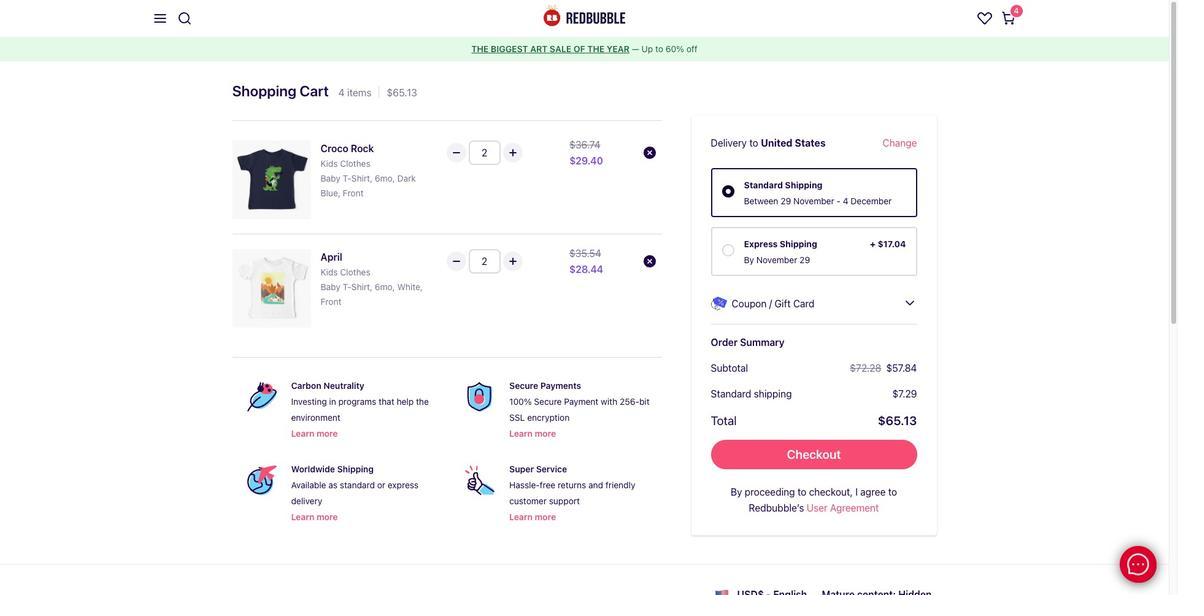 Task type: describe. For each thing, give the bounding box(es) containing it.
shipping for standard
[[337, 464, 374, 474]]

standard for standard shipping between 29 november - 4 december
[[744, 180, 783, 190]]

2 the from the left
[[588, 43, 605, 54]]

t- inside croco rock kids clothes baby t-shirt, 6mo, dark blue, front
[[343, 173, 352, 183]]

t- inside the april kids clothes baby t-shirt, 6mo, white, front
[[343, 282, 352, 292]]

the biggest art sale of the year link
[[472, 43, 630, 54]]

april
[[321, 251, 343, 263]]

states
[[795, 137, 826, 148]]

clothes inside croco rock kids clothes baby t-shirt, 6mo, dark blue, front
[[340, 158, 371, 169]]

$65.13 inside cost summary 'element'
[[879, 414, 918, 428]]

delivery
[[291, 496, 322, 506]]

$36.74 $29.40
[[570, 139, 604, 166]]

off
[[687, 43, 698, 54]]

neutrality
[[324, 380, 365, 391]]

of
[[574, 43, 586, 54]]

user agreement element
[[711, 484, 918, 516]]

29 inside express shipping by november 29
[[800, 255, 811, 265]]

kids inside croco rock kids clothes baby t-shirt, 6mo, dark blue, front
[[321, 158, 338, 169]]

29 inside the standard shipping between 29 november - 4 december
[[781, 196, 792, 206]]

coupon / gift card
[[732, 298, 815, 309]]

$57.84
[[887, 363, 918, 374]]

card
[[794, 298, 815, 309]]

biggest
[[491, 43, 528, 54]]

user agreement
[[807, 503, 880, 514]]

$36.74
[[570, 139, 601, 150]]

secure payments element
[[461, 377, 652, 441]]

$35.54 $28.44
[[570, 248, 604, 275]]

learn inside secure payments 100% secure payment with 256-bit ssl encryption learn more
[[510, 428, 533, 439]]

standard shipping between 29 november - 4 december
[[744, 180, 892, 206]]

or
[[377, 480, 386, 490]]

carbon neutrality image
[[247, 382, 277, 412]]

shopping
[[232, 82, 297, 99]]

friendly
[[606, 480, 636, 490]]

between
[[744, 196, 779, 206]]

256-
[[620, 396, 640, 407]]

secure payments image
[[465, 382, 495, 412]]

carbon neutrality element
[[242, 377, 441, 441]]

gift
[[775, 298, 791, 309]]

shipping for 29
[[780, 239, 818, 249]]

front inside the april kids clothes baby t-shirt, 6mo, white, front
[[321, 296, 342, 307]]

quantity number field for $29.40
[[469, 140, 501, 165]]

kids inside the april kids clothes baby t-shirt, 6mo, white, front
[[321, 267, 338, 277]]

i
[[856, 487, 858, 498]]

support
[[549, 496, 580, 506]]

delivery
[[711, 137, 747, 148]]

standard
[[340, 480, 375, 490]]

to right up
[[656, 43, 664, 54]]

standard shipping
[[711, 388, 792, 399]]

total
[[711, 414, 737, 428]]

the biggest art sale of the year — up to 60% off
[[472, 43, 698, 54]]

bit
[[640, 396, 650, 407]]

$72.28 $57.84
[[851, 363, 918, 374]]

croco rock kids clothes baby t-shirt, 6mo, dark blue, front
[[321, 143, 416, 198]]

worldwide shipping element
[[242, 461, 441, 525]]

environment
[[291, 412, 341, 423]]

order
[[711, 337, 738, 348]]

worldwide shipping available as standard or express delivery learn more
[[291, 464, 419, 522]]

user
[[807, 503, 828, 514]]

free
[[540, 480, 556, 490]]

encryption
[[528, 412, 570, 423]]

payment
[[564, 396, 599, 407]]

user agreement link
[[807, 500, 880, 516]]

60%
[[666, 43, 685, 54]]

help
[[397, 396, 414, 407]]

redbubble's
[[749, 503, 805, 514]]

-
[[837, 196, 841, 206]]

subtotal
[[711, 363, 749, 374]]

as
[[329, 480, 338, 490]]

$17.04
[[878, 239, 907, 249]]

shirt, inside the april kids clothes baby t-shirt, 6mo, white, front
[[352, 282, 373, 292]]

4 items
[[339, 87, 372, 98]]

to left checkout,
[[798, 487, 807, 498]]

white,
[[398, 282, 423, 292]]

items
[[347, 87, 372, 98]]

line items in cart element
[[232, 126, 662, 357]]

investing
[[291, 396, 327, 407]]

order summary element
[[692, 115, 937, 536]]

summary
[[741, 337, 785, 348]]

more inside secure payments 100% secure payment with 256-bit ssl encryption learn more
[[535, 428, 556, 439]]

up
[[642, 43, 653, 54]]

coupon
[[732, 298, 767, 309]]

0 vertical spatial secure
[[510, 380, 539, 391]]

100%
[[510, 396, 532, 407]]

6mo, inside croco rock kids clothes baby t-shirt, 6mo, dark blue, front
[[375, 173, 395, 183]]

carbon
[[291, 380, 322, 391]]

more inside super service hassle-free returns and friendly customer support learn more
[[535, 512, 556, 522]]

—
[[632, 43, 640, 54]]

$72.28
[[851, 363, 882, 374]]

shopping cart
[[232, 82, 329, 99]]

learn more link for ssl
[[510, 426, 556, 441]]

december
[[851, 196, 892, 206]]

express shipping by november 29
[[744, 239, 818, 265]]



Task type: locate. For each thing, give the bounding box(es) containing it.
shipping inside express shipping by november 29
[[780, 239, 818, 249]]

1 vertical spatial 4
[[843, 196, 849, 206]]

1 vertical spatial kids
[[321, 267, 338, 277]]

coupon / gift card button
[[711, 296, 918, 312]]

2 quantity number field from the top
[[469, 249, 501, 274]]

1 vertical spatial shirt,
[[352, 282, 373, 292]]

croco
[[321, 143, 349, 154]]

2 vertical spatial shipping
[[337, 464, 374, 474]]

0 horizontal spatial by
[[731, 487, 743, 498]]

change button
[[883, 135, 918, 151]]

cart
[[300, 82, 329, 99]]

0 vertical spatial 4
[[339, 87, 345, 98]]

to left united
[[750, 137, 759, 148]]

1 vertical spatial by
[[731, 487, 743, 498]]

learn more link
[[291, 426, 338, 441], [510, 426, 556, 441], [291, 510, 338, 525], [510, 510, 556, 525]]

the
[[472, 43, 489, 54], [588, 43, 605, 54]]

in
[[329, 396, 336, 407]]

clothes inside the april kids clothes baby t-shirt, 6mo, white, front
[[340, 267, 371, 277]]

secure payments 100% secure payment with 256-bit ssl encryption learn more
[[510, 380, 650, 439]]

29 right between
[[781, 196, 792, 206]]

shipping
[[786, 180, 823, 190], [780, 239, 818, 249], [337, 464, 374, 474]]

the right of
[[588, 43, 605, 54]]

croco rock link
[[321, 140, 429, 156]]

baby up 'blue,'
[[321, 173, 341, 183]]

standard for standard shipping
[[711, 388, 752, 399]]

more down environment at the left
[[317, 428, 338, 439]]

cost summary element
[[711, 360, 918, 430]]

more down delivery
[[317, 512, 338, 522]]

1 horizontal spatial $65.13
[[879, 414, 918, 428]]

0 vertical spatial clothes
[[340, 158, 371, 169]]

secure up 'encryption'
[[534, 396, 562, 407]]

0 vertical spatial t-
[[343, 173, 352, 183]]

worldwide
[[291, 464, 335, 474]]

november down the express
[[757, 255, 798, 265]]

1 horizontal spatial 29
[[800, 255, 811, 265]]

learn down delivery
[[291, 512, 315, 522]]

art
[[531, 43, 548, 54]]

1 horizontal spatial by
[[744, 255, 755, 265]]

the left biggest
[[472, 43, 489, 54]]

0 horizontal spatial front
[[321, 296, 342, 307]]

$65.13
[[387, 87, 417, 98], [879, 414, 918, 428]]

learn more link for learn
[[291, 510, 338, 525]]

/
[[770, 298, 773, 309]]

more down customer
[[535, 512, 556, 522]]

by inside express shipping by november 29
[[744, 255, 755, 265]]

to
[[656, 43, 664, 54], [750, 137, 759, 148], [798, 487, 807, 498], [889, 487, 898, 498]]

standard inside cost summary 'element'
[[711, 388, 752, 399]]

by down the express
[[744, 255, 755, 265]]

blue,
[[321, 188, 341, 198]]

$7.29
[[893, 388, 918, 399]]

6mo,
[[375, 173, 395, 183], [375, 282, 395, 292]]

shipping down states
[[786, 180, 823, 190]]

1 kids from the top
[[321, 158, 338, 169]]

more inside worldwide shipping available as standard or express delivery learn more
[[317, 512, 338, 522]]

delivery to united states
[[711, 137, 826, 148]]

footer
[[0, 564, 1170, 596]]

4 left items
[[339, 87, 345, 98]]

0 vertical spatial november
[[794, 196, 835, 206]]

shipping inside worldwide shipping available as standard or express delivery learn more
[[337, 464, 374, 474]]

shirt,
[[352, 173, 373, 183], [352, 282, 373, 292]]

agree
[[861, 487, 886, 498]]

1 baby from the top
[[321, 173, 341, 183]]

front inside croco rock kids clothes baby t-shirt, 6mo, dark blue, front
[[343, 188, 364, 198]]

croco rock image
[[232, 140, 311, 219]]

more inside carbon neutrality investing in programs that help the environment learn more
[[317, 428, 338, 439]]

learn more link inside worldwide shipping element
[[291, 510, 338, 525]]

standard inside the standard shipping between 29 november - 4 december
[[744, 180, 783, 190]]

super service image
[[465, 466, 495, 495]]

hassle-
[[510, 480, 540, 490]]

and
[[589, 480, 604, 490]]

1 quantity number field from the top
[[469, 140, 501, 165]]

april link
[[321, 249, 429, 265]]

1 vertical spatial $65.13
[[879, 414, 918, 428]]

0 vertical spatial shipping
[[786, 180, 823, 190]]

express
[[388, 480, 419, 490]]

baby down april
[[321, 282, 341, 292]]

$28.44
[[570, 264, 604, 275]]

standard up between
[[744, 180, 783, 190]]

learn inside worldwide shipping available as standard or express delivery learn more
[[291, 512, 315, 522]]

returns
[[558, 480, 587, 490]]

1 vertical spatial baby
[[321, 282, 341, 292]]

carbon neutrality investing in programs that help the environment learn more
[[291, 380, 429, 439]]

learn more link inside super service 'element'
[[510, 510, 556, 525]]

baby
[[321, 173, 341, 183], [321, 282, 341, 292]]

2 baby from the top
[[321, 282, 341, 292]]

ssl
[[510, 412, 525, 423]]

front
[[343, 188, 364, 198], [321, 296, 342, 307]]

1 horizontal spatial front
[[343, 188, 364, 198]]

$65.13 down $7.29
[[879, 414, 918, 428]]

1 clothes from the top
[[340, 158, 371, 169]]

t-
[[343, 173, 352, 183], [343, 282, 352, 292]]

change
[[883, 137, 918, 148]]

0 vertical spatial front
[[343, 188, 364, 198]]

kids down croco
[[321, 158, 338, 169]]

learn more link down environment at the left
[[291, 426, 338, 441]]

by left proceeding
[[731, 487, 743, 498]]

t- down april link
[[343, 282, 352, 292]]

29 up card
[[800, 255, 811, 265]]

learn more link down ssl
[[510, 426, 556, 441]]

shipping
[[754, 388, 792, 399]]

+ $17.04
[[871, 239, 907, 249]]

$65.13 right items
[[387, 87, 417, 98]]

1 vertical spatial clothes
[[340, 267, 371, 277]]

1 shirt, from the top
[[352, 173, 373, 183]]

2 clothes from the top
[[340, 267, 371, 277]]

united
[[761, 137, 793, 148]]

learn down ssl
[[510, 428, 533, 439]]

0 vertical spatial shirt,
[[352, 173, 373, 183]]

None radio
[[722, 185, 735, 197], [722, 244, 735, 256], [722, 185, 735, 197], [722, 244, 735, 256]]

front down april
[[321, 296, 342, 307]]

1 horizontal spatial 4
[[843, 196, 849, 206]]

6mo, inside the april kids clothes baby t-shirt, 6mo, white, front
[[375, 282, 395, 292]]

programs
[[339, 396, 377, 407]]

0 vertical spatial $65.13
[[387, 87, 417, 98]]

by inside by proceeding to checkout, i agree to redbubble's
[[731, 487, 743, 498]]

0 horizontal spatial the
[[472, 43, 489, 54]]

+
[[871, 239, 876, 249]]

rock
[[351, 143, 374, 154]]

april image
[[232, 249, 311, 328]]

learn more link inside secure payments element
[[510, 426, 556, 441]]

baby inside croco rock kids clothes baby t-shirt, 6mo, dark blue, front
[[321, 173, 341, 183]]

clothes down rock
[[340, 158, 371, 169]]

learn down customer
[[510, 512, 533, 522]]

clothes down april link
[[340, 267, 371, 277]]

shipping right the express
[[780, 239, 818, 249]]

Quantity number field
[[469, 140, 501, 165], [469, 249, 501, 274]]

learn inside carbon neutrality investing in programs that help the environment learn more
[[291, 428, 315, 439]]

standard down the subtotal
[[711, 388, 752, 399]]

t- down croco
[[343, 173, 352, 183]]

1 vertical spatial quantity number field
[[469, 249, 501, 274]]

clothes
[[340, 158, 371, 169], [340, 267, 371, 277]]

2 t- from the top
[[343, 282, 352, 292]]

april kids clothes baby t-shirt, 6mo, white, front
[[321, 251, 423, 307]]

november inside the standard shipping between 29 november - 4 december
[[794, 196, 835, 206]]

$35.54
[[570, 248, 602, 259]]

learn more link for environment
[[291, 426, 338, 441]]

shirt, down april link
[[352, 282, 373, 292]]

shirt, inside croco rock kids clothes baby t-shirt, 6mo, dark blue, front
[[352, 173, 373, 183]]

1 the from the left
[[472, 43, 489, 54]]

that
[[379, 396, 395, 407]]

shipping up standard
[[337, 464, 374, 474]]

learn more link inside carbon neutrality 'element'
[[291, 426, 338, 441]]

super
[[510, 464, 534, 474]]

2 kids from the top
[[321, 267, 338, 277]]

november inside express shipping by november 29
[[757, 255, 798, 265]]

1 vertical spatial november
[[757, 255, 798, 265]]

shipping for november
[[786, 180, 823, 190]]

0 horizontal spatial $65.13
[[387, 87, 417, 98]]

0 vertical spatial standard
[[744, 180, 783, 190]]

1 vertical spatial shipping
[[780, 239, 818, 249]]

0 vertical spatial baby
[[321, 173, 341, 183]]

0 vertical spatial 6mo,
[[375, 173, 395, 183]]

the
[[416, 396, 429, 407]]

4 inside the standard shipping between 29 november - 4 december
[[843, 196, 849, 206]]

learn down environment at the left
[[291, 428, 315, 439]]

open chat image
[[1132, 558, 1149, 575]]

super service element
[[461, 461, 652, 525]]

2 6mo, from the top
[[375, 282, 395, 292]]

0 vertical spatial 29
[[781, 196, 792, 206]]

6mo, left dark
[[375, 173, 395, 183]]

1 vertical spatial 29
[[800, 255, 811, 265]]

payments
[[541, 380, 582, 391]]

4
[[339, 87, 345, 98], [843, 196, 849, 206]]

baby inside the april kids clothes baby t-shirt, 6mo, white, front
[[321, 282, 341, 292]]

0 vertical spatial by
[[744, 255, 755, 265]]

1 6mo, from the top
[[375, 173, 395, 183]]

more down 'encryption'
[[535, 428, 556, 439]]

0 vertical spatial kids
[[321, 158, 338, 169]]

with
[[601, 396, 618, 407]]

sale
[[550, 43, 572, 54]]

front right 'blue,'
[[343, 188, 364, 198]]

dark
[[398, 173, 416, 183]]

by proceeding to checkout, i agree to redbubble's
[[731, 487, 898, 514]]

learn more link for support
[[510, 510, 556, 525]]

november left -
[[794, 196, 835, 206]]

proceeding
[[745, 487, 796, 498]]

6mo, left white,
[[375, 282, 395, 292]]

year
[[607, 43, 630, 54]]

learn inside super service hassle-free returns and friendly customer support learn more
[[510, 512, 533, 522]]

29
[[781, 196, 792, 206], [800, 255, 811, 265]]

worldwide shipping image
[[247, 466, 277, 495]]

standard
[[744, 180, 783, 190], [711, 388, 752, 399]]

express
[[744, 239, 778, 249]]

0 horizontal spatial 4
[[339, 87, 345, 98]]

0 horizontal spatial 29
[[781, 196, 792, 206]]

1 t- from the top
[[343, 173, 352, 183]]

1 horizontal spatial the
[[588, 43, 605, 54]]

to right the agree
[[889, 487, 898, 498]]

learn more link down customer
[[510, 510, 556, 525]]

1 vertical spatial front
[[321, 296, 342, 307]]

by
[[744, 255, 755, 265], [731, 487, 743, 498]]

1 vertical spatial standard
[[711, 388, 752, 399]]

1 vertical spatial secure
[[534, 396, 562, 407]]

1 vertical spatial t-
[[343, 282, 352, 292]]

secure up the 100%
[[510, 380, 539, 391]]

trust signals element
[[232, 368, 662, 535]]

kids
[[321, 158, 338, 169], [321, 267, 338, 277]]

customer
[[510, 496, 547, 506]]

4 right -
[[843, 196, 849, 206]]

order summary
[[711, 337, 785, 348]]

kids down april
[[321, 267, 338, 277]]

quantity number field for $28.44
[[469, 249, 501, 274]]

available
[[291, 480, 326, 490]]

$29.40
[[570, 155, 604, 166]]

learn more link down delivery
[[291, 510, 338, 525]]

shirt, down rock
[[352, 173, 373, 183]]

shipping inside the standard shipping between 29 november - 4 december
[[786, 180, 823, 190]]

0 vertical spatial quantity number field
[[469, 140, 501, 165]]

1 vertical spatial 6mo,
[[375, 282, 395, 292]]

2 shirt, from the top
[[352, 282, 373, 292]]



Task type: vqa. For each thing, say whether or not it's contained in the screenshot.
menu bar
no



